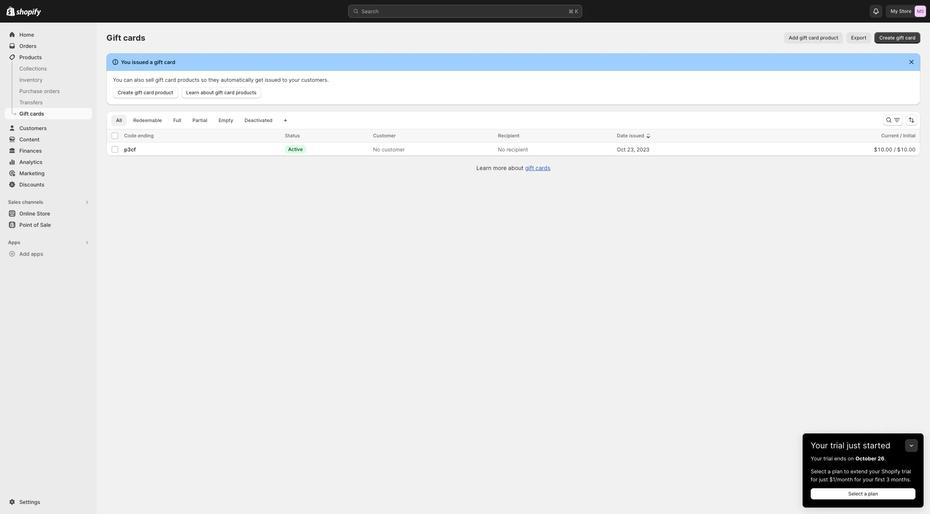 Task type: vqa. For each thing, say whether or not it's contained in the screenshot.
first Set from the bottom of the Setup guide dialog
no



Task type: describe. For each thing, give the bounding box(es) containing it.
current / initial button
[[882, 132, 924, 140]]

apps button
[[5, 237, 92, 249]]

started
[[864, 441, 891, 451]]

shopify image
[[6, 6, 15, 16]]

1 horizontal spatial about
[[509, 165, 524, 171]]

add for add gift card product
[[790, 35, 799, 41]]

1 horizontal spatial gift
[[107, 33, 121, 43]]

learn about gift card products
[[186, 90, 257, 96]]

partial link
[[188, 115, 212, 126]]

redeemable link
[[128, 115, 167, 126]]

customer button
[[373, 132, 404, 140]]

oct 23, 2023
[[617, 146, 650, 153]]

shopify
[[882, 469, 901, 475]]

settings
[[19, 500, 40, 506]]

content link
[[5, 134, 92, 145]]

product for create gift card product
[[155, 90, 173, 96]]

online
[[19, 211, 35, 217]]

$10.00 / $10.00
[[875, 146, 916, 153]]

tab list containing all
[[110, 115, 279, 126]]

full link
[[169, 115, 186, 126]]

analytics
[[19, 159, 42, 165]]

search
[[362, 8, 379, 15]]

your trial just started button
[[803, 434, 924, 451]]

k
[[575, 8, 579, 15]]

automatically
[[221, 77, 254, 83]]

sales channels
[[8, 199, 43, 205]]

just inside dropdown button
[[848, 441, 861, 451]]

products link
[[5, 52, 92, 63]]

empty link
[[214, 115, 238, 126]]

your for your trial just started
[[811, 441, 829, 451]]

home
[[19, 31, 34, 38]]

0 vertical spatial your
[[289, 77, 300, 83]]

learn for learn about gift card products
[[186, 90, 199, 96]]

1 for from the left
[[811, 477, 818, 483]]

3
[[887, 477, 890, 483]]

get
[[255, 77, 264, 83]]

code ending button
[[124, 132, 162, 140]]

create for create gift card
[[880, 35, 896, 41]]

no customer
[[373, 146, 405, 153]]

customer
[[373, 133, 396, 139]]

26
[[878, 456, 885, 462]]

just inside 'select a plan to extend your shopify trial for just $1/month for your first 3 months.'
[[820, 477, 829, 483]]

purchase orders
[[19, 88, 60, 94]]

all
[[116, 117, 122, 123]]

oct
[[617, 146, 626, 153]]

point
[[19, 222, 32, 228]]

redeemable
[[133, 117, 162, 123]]

your trial just started element
[[803, 455, 924, 508]]

online store
[[19, 211, 50, 217]]

1 vertical spatial gift
[[19, 111, 29, 117]]

months.
[[892, 477, 912, 483]]

of
[[34, 222, 39, 228]]

deactivated link
[[240, 115, 278, 126]]

a for select a plan to extend your shopify trial for just $1/month for your first 3 months.
[[828, 469, 831, 475]]

learn more about gift cards
[[477, 165, 551, 171]]

active
[[288, 146, 303, 153]]

customers
[[19, 125, 47, 132]]

1 $10.00 from the left
[[875, 146, 893, 153]]

current
[[882, 133, 900, 139]]

add apps button
[[5, 249, 92, 260]]

/ for $10.00
[[895, 146, 897, 153]]

gift inside "add gift card product" link
[[800, 35, 808, 41]]

full
[[173, 117, 181, 123]]

code
[[124, 133, 137, 139]]

gift inside create gift card product link
[[135, 90, 142, 96]]

2 $10.00 from the left
[[898, 146, 916, 153]]

partial
[[193, 117, 207, 123]]

your for your trial ends on october 26 .
[[811, 456, 823, 462]]

my store image
[[916, 6, 927, 17]]

issued for you
[[132, 59, 149, 65]]

1 horizontal spatial products
[[236, 90, 257, 96]]

plan for select a plan to extend your shopify trial for just $1/month for your first 3 months.
[[833, 469, 843, 475]]

deactivated
[[245, 117, 273, 123]]

plan for select a plan
[[869, 491, 879, 498]]

all button
[[111, 115, 127, 126]]

transfers link
[[5, 97, 92, 108]]

gift cards link
[[526, 165, 551, 171]]

apps
[[8, 240, 20, 246]]

2 vertical spatial your
[[863, 477, 874, 483]]

0 vertical spatial products
[[178, 77, 200, 83]]

sales channels button
[[5, 197, 92, 208]]

can
[[124, 77, 133, 83]]

export button
[[847, 32, 872, 44]]

product for add gift card product
[[821, 35, 839, 41]]

1 horizontal spatial gift cards
[[107, 33, 145, 43]]

create gift card product
[[118, 90, 173, 96]]

trial for just
[[831, 441, 845, 451]]

online store button
[[0, 208, 97, 220]]

0 vertical spatial a
[[150, 59, 153, 65]]

your trial ends on october 26 .
[[811, 456, 887, 462]]

initial
[[904, 133, 916, 139]]

store for online store
[[37, 211, 50, 217]]

channels
[[22, 199, 43, 205]]

collections link
[[5, 63, 92, 74]]

analytics link
[[5, 157, 92, 168]]

empty
[[219, 117, 233, 123]]

recipient
[[507, 146, 529, 153]]

marketing
[[19, 170, 45, 177]]

issued for date
[[630, 133, 645, 139]]

marketing link
[[5, 168, 92, 179]]

learn for learn more about gift cards
[[477, 165, 492, 171]]

select for select a plan to extend your shopify trial for just $1/month for your first 3 months.
[[811, 469, 827, 475]]

1 vertical spatial your
[[870, 469, 881, 475]]

my store
[[892, 8, 912, 14]]

recipient button
[[498, 132, 528, 140]]

transfers
[[19, 99, 43, 106]]

2023
[[637, 146, 650, 153]]

date
[[617, 133, 628, 139]]

⌘
[[569, 8, 574, 15]]

p3cf
[[124, 146, 136, 153]]

inventory
[[19, 77, 43, 83]]

$1/month
[[830, 477, 854, 483]]

gift inside create gift card link
[[897, 35, 905, 41]]

they
[[208, 77, 219, 83]]



Task type: locate. For each thing, give the bounding box(es) containing it.
a down 'select a plan to extend your shopify trial for just $1/month for your first 3 months.' in the right bottom of the page
[[865, 491, 868, 498]]

for left $1/month
[[811, 477, 818, 483]]

store for my store
[[900, 8, 912, 14]]

1 horizontal spatial add
[[790, 35, 799, 41]]

0 horizontal spatial to
[[283, 77, 288, 83]]

to inside 'select a plan to extend your shopify trial for just $1/month for your first 3 months.'
[[845, 469, 850, 475]]

trial left ends
[[824, 456, 833, 462]]

gift cards
[[107, 33, 145, 43], [19, 111, 44, 117]]

0 vertical spatial learn
[[186, 90, 199, 96]]

about right the more
[[509, 165, 524, 171]]

2 your from the top
[[811, 456, 823, 462]]

your
[[811, 441, 829, 451], [811, 456, 823, 462]]

0 horizontal spatial about
[[201, 90, 214, 96]]

to up $1/month
[[845, 469, 850, 475]]

1 horizontal spatial product
[[821, 35, 839, 41]]

export
[[852, 35, 867, 41]]

/ for current
[[901, 133, 903, 139]]

products
[[19, 54, 42, 61]]

no down customer
[[373, 146, 381, 153]]

no down recipient at top
[[498, 146, 505, 153]]

create for create gift card product
[[118, 90, 133, 96]]

0 vertical spatial gift cards
[[107, 33, 145, 43]]

1 vertical spatial /
[[895, 146, 897, 153]]

select for select a plan
[[849, 491, 864, 498]]

create gift card product link
[[113, 87, 178, 98]]

1 vertical spatial create
[[118, 90, 133, 96]]

$10.00
[[875, 146, 893, 153], [898, 146, 916, 153]]

add apps
[[19, 251, 43, 257]]

add
[[790, 35, 799, 41], [19, 251, 30, 257]]

0 horizontal spatial store
[[37, 211, 50, 217]]

a up sell
[[150, 59, 153, 65]]

create down my on the right top
[[880, 35, 896, 41]]

no for no recipient
[[498, 146, 505, 153]]

1 no from the left
[[373, 146, 381, 153]]

0 vertical spatial trial
[[831, 441, 845, 451]]

home link
[[5, 29, 92, 40]]

0 vertical spatial create
[[880, 35, 896, 41]]

you issued a gift card
[[121, 59, 175, 65]]

1 your from the top
[[811, 441, 829, 451]]

0 horizontal spatial just
[[820, 477, 829, 483]]

/ left initial
[[901, 133, 903, 139]]

1 horizontal spatial learn
[[477, 165, 492, 171]]

1 horizontal spatial create
[[880, 35, 896, 41]]

customer
[[382, 146, 405, 153]]

select
[[811, 469, 827, 475], [849, 491, 864, 498]]

1 vertical spatial plan
[[869, 491, 879, 498]]

so
[[201, 77, 207, 83]]

current / initial
[[882, 133, 916, 139]]

no
[[373, 146, 381, 153], [498, 146, 505, 153]]

0 horizontal spatial gift
[[19, 111, 29, 117]]

0 horizontal spatial create
[[118, 90, 133, 96]]

ends
[[835, 456, 847, 462]]

2 for from the left
[[855, 477, 862, 483]]

inventory link
[[5, 74, 92, 86]]

gift inside 'learn about gift card products' link
[[215, 90, 223, 96]]

status
[[285, 133, 300, 139]]

1 vertical spatial learn
[[477, 165, 492, 171]]

your trial just started
[[811, 441, 891, 451]]

2 horizontal spatial issued
[[630, 133, 645, 139]]

select inside 'select a plan to extend your shopify trial for just $1/month for your first 3 months.'
[[811, 469, 827, 475]]

products left so at the left of page
[[178, 77, 200, 83]]

point of sale button
[[0, 220, 97, 231]]

for down extend
[[855, 477, 862, 483]]

plan inside 'select a plan to extend your shopify trial for just $1/month for your first 3 months.'
[[833, 469, 843, 475]]

0 vertical spatial about
[[201, 90, 214, 96]]

just up on
[[848, 441, 861, 451]]

learn up partial
[[186, 90, 199, 96]]

your left ends
[[811, 456, 823, 462]]

finances link
[[5, 145, 92, 157]]

1 vertical spatial to
[[845, 469, 850, 475]]

point of sale
[[19, 222, 51, 228]]

1 horizontal spatial plan
[[869, 491, 879, 498]]

1 horizontal spatial issued
[[265, 77, 281, 83]]

sales
[[8, 199, 21, 205]]

1 horizontal spatial cards
[[123, 33, 145, 43]]

0 horizontal spatial plan
[[833, 469, 843, 475]]

0 horizontal spatial no
[[373, 146, 381, 153]]

learn left the more
[[477, 165, 492, 171]]

0 vertical spatial add
[[790, 35, 799, 41]]

a inside 'select a plan to extend your shopify trial for just $1/month for your first 3 months.'
[[828, 469, 831, 475]]

sale
[[40, 222, 51, 228]]

trial inside dropdown button
[[831, 441, 845, 451]]

2 horizontal spatial a
[[865, 491, 868, 498]]

store up sale
[[37, 211, 50, 217]]

$10.00 down initial
[[898, 146, 916, 153]]

2 no from the left
[[498, 146, 505, 153]]

product left "export"
[[821, 35, 839, 41]]

0 vertical spatial your
[[811, 441, 829, 451]]

you for you issued a gift card
[[121, 59, 131, 65]]

just left $1/month
[[820, 477, 829, 483]]

orders
[[19, 43, 37, 49]]

1 horizontal spatial no
[[498, 146, 505, 153]]

1 horizontal spatial for
[[855, 477, 862, 483]]

you left the can
[[113, 77, 122, 83]]

1 vertical spatial issued
[[265, 77, 281, 83]]

finances
[[19, 148, 42, 154]]

2 horizontal spatial cards
[[536, 165, 551, 171]]

apps
[[31, 251, 43, 257]]

customers.
[[301, 77, 329, 83]]

23,
[[628, 146, 636, 153]]

/ inside button
[[901, 133, 903, 139]]

0 horizontal spatial $10.00
[[875, 146, 893, 153]]

store
[[900, 8, 912, 14], [37, 211, 50, 217]]

0 horizontal spatial products
[[178, 77, 200, 83]]

1 vertical spatial store
[[37, 211, 50, 217]]

1 vertical spatial you
[[113, 77, 122, 83]]

issued inside button
[[630, 133, 645, 139]]

0 horizontal spatial for
[[811, 477, 818, 483]]

select a plan link
[[811, 489, 916, 500]]

plan up $1/month
[[833, 469, 843, 475]]

⌘ k
[[569, 8, 579, 15]]

purchase
[[19, 88, 42, 94]]

1 vertical spatial cards
[[30, 111, 44, 117]]

0 horizontal spatial cards
[[30, 111, 44, 117]]

select down your trial ends on october 26 .
[[811, 469, 827, 475]]

0 horizontal spatial add
[[19, 251, 30, 257]]

your inside dropdown button
[[811, 441, 829, 451]]

create gift card
[[880, 35, 916, 41]]

plan down first
[[869, 491, 879, 498]]

product up "full"
[[155, 90, 173, 96]]

your up your trial ends on october 26 .
[[811, 441, 829, 451]]

learn
[[186, 90, 199, 96], [477, 165, 492, 171]]

no for no customer
[[373, 146, 381, 153]]

0 vertical spatial issued
[[132, 59, 149, 65]]

1 horizontal spatial store
[[900, 8, 912, 14]]

first
[[876, 477, 886, 483]]

/ down current / initial
[[895, 146, 897, 153]]

0 vertical spatial product
[[821, 35, 839, 41]]

a up $1/month
[[828, 469, 831, 475]]

2 vertical spatial issued
[[630, 133, 645, 139]]

also
[[134, 77, 144, 83]]

to right the get
[[283, 77, 288, 83]]

1 vertical spatial your
[[811, 456, 823, 462]]

0 horizontal spatial a
[[150, 59, 153, 65]]

a for select a plan
[[865, 491, 868, 498]]

no recipient
[[498, 146, 529, 153]]

point of sale link
[[5, 220, 92, 231]]

1 horizontal spatial select
[[849, 491, 864, 498]]

your left customers. in the top left of the page
[[289, 77, 300, 83]]

a inside select a plan link
[[865, 491, 868, 498]]

1 vertical spatial gift cards
[[19, 111, 44, 117]]

1 vertical spatial products
[[236, 90, 257, 96]]

store inside button
[[37, 211, 50, 217]]

1 vertical spatial a
[[828, 469, 831, 475]]

issued right the get
[[265, 77, 281, 83]]

add inside button
[[19, 251, 30, 257]]

select down 'select a plan to extend your shopify trial for just $1/month for your first 3 months.' in the right bottom of the page
[[849, 491, 864, 498]]

collections
[[19, 65, 47, 72]]

products down automatically
[[236, 90, 257, 96]]

you
[[121, 59, 131, 65], [113, 77, 122, 83]]

gift cards up "you issued a gift card"
[[107, 33, 145, 43]]

/
[[901, 133, 903, 139], [895, 146, 897, 153]]

0 horizontal spatial issued
[[132, 59, 149, 65]]

shopify image
[[16, 8, 41, 16]]

1 vertical spatial product
[[155, 90, 173, 96]]

products
[[178, 77, 200, 83], [236, 90, 257, 96]]

you for you can also sell gift card products so they automatically get issued to your customers.
[[113, 77, 122, 83]]

0 horizontal spatial /
[[895, 146, 897, 153]]

1 vertical spatial just
[[820, 477, 829, 483]]

1 vertical spatial about
[[509, 165, 524, 171]]

0 vertical spatial you
[[121, 59, 131, 65]]

ending
[[138, 133, 154, 139]]

add gift card product link
[[785, 32, 844, 44]]

2 vertical spatial trial
[[903, 469, 912, 475]]

0 vertical spatial select
[[811, 469, 827, 475]]

gift cards down transfers
[[19, 111, 44, 117]]

issued up oct 23, 2023
[[630, 133, 645, 139]]

card
[[809, 35, 820, 41], [906, 35, 916, 41], [164, 59, 175, 65], [165, 77, 176, 83], [144, 90, 154, 96], [224, 90, 235, 96]]

trial inside 'select a plan to extend your shopify trial for just $1/month for your first 3 months.'
[[903, 469, 912, 475]]

trial up ends
[[831, 441, 845, 451]]

1 horizontal spatial $10.00
[[898, 146, 916, 153]]

you up the can
[[121, 59, 131, 65]]

2 vertical spatial cards
[[536, 165, 551, 171]]

0 vertical spatial plan
[[833, 469, 843, 475]]

p3cf link
[[124, 146, 136, 153]]

0 vertical spatial /
[[901, 133, 903, 139]]

0 horizontal spatial product
[[155, 90, 173, 96]]

issued
[[132, 59, 149, 65], [265, 77, 281, 83], [630, 133, 645, 139]]

0 horizontal spatial select
[[811, 469, 827, 475]]

your left first
[[863, 477, 874, 483]]

sell
[[146, 77, 154, 83]]

select a plan
[[849, 491, 879, 498]]

1 horizontal spatial to
[[845, 469, 850, 475]]

on
[[849, 456, 855, 462]]

recipient
[[498, 133, 520, 139]]

0 horizontal spatial learn
[[186, 90, 199, 96]]

learn about gift card products link
[[181, 87, 262, 98]]

issued up also
[[132, 59, 149, 65]]

0 vertical spatial cards
[[123, 33, 145, 43]]

1 horizontal spatial a
[[828, 469, 831, 475]]

tab list
[[110, 115, 279, 126]]

discounts
[[19, 182, 44, 188]]

1 horizontal spatial /
[[901, 133, 903, 139]]

1 horizontal spatial just
[[848, 441, 861, 451]]

store right my on the right top
[[900, 8, 912, 14]]

add for add apps
[[19, 251, 30, 257]]

about
[[201, 90, 214, 96], [509, 165, 524, 171]]

0 vertical spatial store
[[900, 8, 912, 14]]

trial for ends
[[824, 456, 833, 462]]

0 horizontal spatial gift cards
[[19, 111, 44, 117]]

0 vertical spatial to
[[283, 77, 288, 83]]

your up first
[[870, 469, 881, 475]]

more
[[493, 165, 507, 171]]

create
[[880, 35, 896, 41], [118, 90, 133, 96]]

0 vertical spatial just
[[848, 441, 861, 451]]

my
[[892, 8, 899, 14]]

.
[[885, 456, 887, 462]]

1 vertical spatial trial
[[824, 456, 833, 462]]

about down so at the left of page
[[201, 90, 214, 96]]

create down the can
[[118, 90, 133, 96]]

october
[[856, 456, 877, 462]]

0 vertical spatial gift
[[107, 33, 121, 43]]

$10.00 down current
[[875, 146, 893, 153]]

trial up months.
[[903, 469, 912, 475]]

2 vertical spatial a
[[865, 491, 868, 498]]

create gift card link
[[875, 32, 921, 44]]

1 vertical spatial select
[[849, 491, 864, 498]]

1 vertical spatial add
[[19, 251, 30, 257]]



